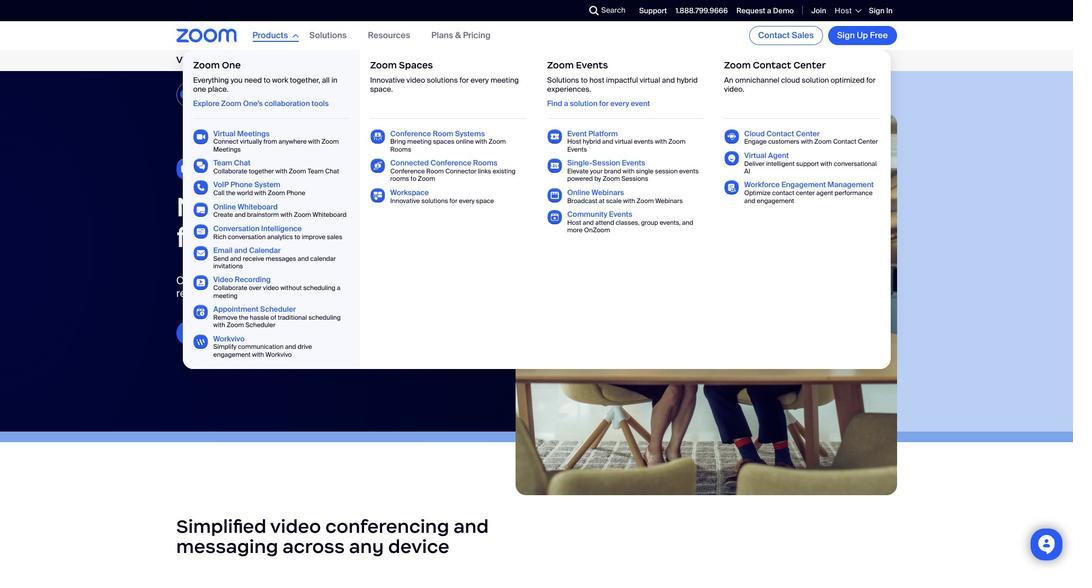 Task type: locate. For each thing, give the bounding box(es) containing it.
solution inside zoom contact center an omnichannel cloud solution optimized for video.
[[802, 75, 829, 85]]

workforce engagement management link
[[745, 180, 874, 189]]

with right simplify
[[252, 350, 264, 359]]

email
[[213, 245, 233, 255]]

and inside workforce engagement management optimize contact center agent performance and engagement
[[745, 196, 756, 205]]

1 horizontal spatial elevate
[[568, 167, 589, 175]]

collaborate,
[[223, 273, 281, 287]]

engagement inside workvivo simplify communication and drive engagement with workvivo
[[213, 350, 251, 359]]

zoom inside zoom spaces innovative video solutions for every meeting space.
[[370, 59, 397, 71]]

0 vertical spatial meetings
[[210, 54, 253, 66]]

0 horizontal spatial hybrid
[[583, 138, 601, 146]]

to up explore zoom one's collaboration tools link
[[262, 85, 269, 95]]

rooms down online on the top
[[473, 158, 498, 168]]

solutions down spaces
[[427, 75, 458, 85]]

1 vertical spatial solutions
[[422, 196, 448, 205]]

1 vertical spatial elevate
[[568, 167, 589, 175]]

team up face-
[[308, 167, 324, 175]]

1 vertical spatial room
[[427, 167, 444, 175]]

events down scale
[[609, 209, 633, 219]]

conference up connected
[[391, 129, 431, 138]]

with inside the team chat collaborate together with zoom team chat
[[276, 167, 287, 175]]

one
[[193, 84, 206, 94]]

0 vertical spatial from
[[264, 138, 277, 146]]

virtual
[[176, 54, 207, 66], [213, 129, 236, 138], [745, 150, 767, 160]]

conference down conference room systems bring meeting spaces online with zoom rooms
[[431, 158, 472, 168]]

request a demo down traditional at bottom left
[[257, 327, 323, 338]]

with inside virtual agent deliver intelligent support with conversational ai
[[821, 159, 833, 168]]

1 horizontal spatial request
[[737, 6, 766, 15]]

intelligent
[[767, 159, 795, 168]]

zoom
[[193, 59, 220, 71], [370, 59, 397, 71], [547, 59, 574, 71], [725, 59, 751, 71], [221, 99, 242, 108], [322, 138, 339, 146], [489, 138, 506, 146], [669, 138, 686, 146], [815, 138, 832, 146], [289, 167, 306, 175], [418, 175, 435, 183], [603, 175, 620, 183], [268, 189, 285, 197], [637, 196, 654, 205], [294, 211, 311, 219], [227, 321, 244, 329]]

omnichannel
[[736, 75, 780, 85]]

meeting inside conference room systems bring meeting spaces online with zoom rooms
[[408, 138, 432, 146]]

sign for sign in
[[869, 6, 885, 15]]

every down plans & pricing link
[[471, 75, 489, 85]]

phone right voip
[[231, 180, 253, 189]]

zoom inside voip phone system call the world with zoom phone
[[268, 189, 285, 197]]

at left scale
[[599, 196, 605, 205]]

1 vertical spatial collaborate
[[213, 284, 247, 292]]

1 vertical spatial from
[[176, 220, 243, 255]]

search
[[602, 5, 626, 15]]

virtual down 'engage' on the top right of page
[[745, 150, 767, 160]]

zoom up experiences.
[[547, 59, 574, 71]]

management
[[828, 180, 874, 189]]

together inside the team chat collaborate together with zoom team chat
[[249, 167, 274, 175]]

pricing up experiences.
[[534, 55, 562, 66]]

pricing
[[463, 30, 491, 41], [534, 55, 562, 66], [207, 327, 235, 338]]

elevate down everything
[[194, 85, 218, 95]]

center up virtual agent deliver intelligent support with conversational ai
[[796, 129, 820, 138]]

workvivo link
[[213, 334, 245, 343]]

conversation intelligence image
[[193, 224, 208, 239]]

connected
[[391, 158, 429, 168]]

collaborate up appointment
[[213, 284, 247, 292]]

0 horizontal spatial webinars
[[592, 188, 624, 197]]

1 vertical spatial workvivo
[[266, 350, 292, 359]]

zoom down anywhere
[[289, 167, 306, 175]]

virtual for virtual meetings
[[176, 54, 207, 66]]

together,
[[290, 75, 320, 85]]

whiteboard down voip phone system call the world with zoom phone
[[238, 202, 278, 211]]

0 horizontal spatial solution
[[570, 99, 598, 108]]

request a demo link up contact sales
[[737, 6, 794, 15]]

innovative down 'rooms'
[[391, 196, 420, 205]]

0 vertical spatial collaborate
[[213, 167, 247, 175]]

contact left sales
[[759, 30, 790, 41]]

scheduling inside video recording collaborate over video without scheduling a meeting
[[303, 284, 336, 292]]

create
[[213, 211, 233, 219]]

solutions
[[309, 30, 347, 41], [547, 75, 579, 85]]

0 horizontal spatial request a demo link
[[257, 327, 332, 338]]

with up intelligence
[[281, 211, 292, 219]]

with inside voip phone system call the world with zoom phone
[[255, 189, 266, 197]]

with inside workvivo simplify communication and drive engagement with workvivo
[[252, 350, 264, 359]]

team chat image
[[193, 159, 208, 173]]

analytics
[[267, 233, 293, 241]]

resources button
[[368, 30, 410, 41]]

0 horizontal spatial together
[[249, 167, 274, 175]]

elevate inside elevate your events to cinematic theatre experiences at amc
[[194, 85, 218, 95]]

rooms
[[391, 175, 409, 183]]

collaborate up voip
[[213, 167, 247, 175]]

pricing right &
[[463, 30, 491, 41]]

zoom up virtual agent deliver intelligent support with conversational ai
[[815, 138, 832, 146]]

more down community
[[568, 226, 583, 234]]

the
[[226, 189, 236, 197], [239, 313, 249, 322]]

0 horizontal spatial rooms
[[391, 145, 411, 154]]

performance
[[835, 189, 873, 197]]

1 vertical spatial hybrid
[[583, 138, 601, 146]]

1 vertical spatial every
[[611, 99, 630, 108]]

1 vertical spatial events
[[680, 167, 699, 175]]

1 horizontal spatial online
[[568, 188, 590, 197]]

experiences.
[[547, 84, 592, 94]]

zoom up an
[[725, 59, 751, 71]]

products element
[[183, 50, 891, 369]]

0 horizontal spatial request
[[257, 327, 290, 338]]

for down host
[[600, 99, 609, 108]]

a
[[768, 6, 772, 15], [564, 99, 568, 108], [337, 284, 341, 292], [292, 327, 297, 338]]

email and calendar send and receive messages and calendar invitations
[[213, 245, 336, 270]]

workvivo
[[213, 334, 245, 343], [266, 350, 292, 359]]

solutions inside workspace innovative solutions for every space
[[422, 196, 448, 205]]

host right join
[[835, 6, 853, 15]]

chat up voip phone system link
[[234, 158, 251, 168]]

1 horizontal spatial whiteboard
[[313, 211, 347, 219]]

2 vertical spatial every
[[459, 196, 475, 205]]

onzoom
[[584, 226, 610, 234]]

engagement
[[782, 180, 826, 189]]

virtual agent image
[[725, 151, 739, 165]]

room inside conference room systems bring meeting spaces online with zoom rooms
[[433, 129, 454, 138]]

anywhere
[[279, 138, 307, 146]]

1 horizontal spatial engagement
[[757, 196, 795, 205]]

intelligence
[[261, 224, 302, 233]]

events up the single
[[634, 138, 654, 146]]

hybrid up single-
[[583, 138, 601, 146]]

1 vertical spatial online
[[213, 202, 236, 211]]

elevate left your
[[568, 167, 589, 175]]

online whiteboard image
[[193, 202, 208, 217]]

contact up agent
[[767, 129, 795, 138]]

search image
[[589, 6, 599, 15], [589, 6, 599, 15]]

bring
[[391, 138, 406, 146]]

1 vertical spatial demo
[[299, 327, 323, 338]]

workvivo image
[[193, 334, 208, 349]]

every left space
[[459, 196, 475, 205]]

zoom one everything you need to work together, all in one place. explore zoom one's collaboration tools
[[193, 59, 338, 108]]

None search field
[[551, 2, 592, 19]]

voip phone systems image
[[193, 180, 208, 195]]

to right 'rooms'
[[411, 175, 417, 183]]

scale
[[606, 196, 622, 205]]

solution inside zoom events solutions to host impactful virtual and hybrid experiences. find a solution for every event
[[570, 99, 598, 108]]

together up system
[[249, 167, 274, 175]]

scheduling
[[303, 284, 336, 292], [309, 313, 341, 322]]

center for zoom
[[794, 59, 826, 71]]

whiteboard up sales
[[313, 211, 347, 219]]

more inside community events host and attend classes, group events, and more onzoom
[[568, 226, 583, 234]]

request a demo link down traditional at bottom left
[[257, 327, 332, 338]]

to left host
[[581, 75, 588, 85]]

events inside event platform host hybrid and virtual events with zoom events
[[634, 138, 654, 146]]

virtual agent link
[[745, 150, 789, 160]]

the inside "appointment scheduler remove the hassle of traditional scheduling with zoom scheduler"
[[239, 313, 249, 322]]

0 vertical spatial rooms
[[391, 145, 411, 154]]

0 horizontal spatial pricing
[[207, 327, 235, 338]]

virtual inside popup button
[[176, 54, 207, 66]]

online inside online whiteboard create and brainstorm with zoom whiteboard
[[213, 202, 236, 211]]

solution down experiences.
[[570, 99, 598, 108]]

webinars up events,
[[656, 196, 683, 205]]

collaborate inside video recording collaborate over video without scheduling a meeting
[[213, 284, 247, 292]]

zoom up the space.
[[370, 59, 397, 71]]

&
[[455, 30, 461, 41]]

1 horizontal spatial virtual
[[213, 129, 236, 138]]

cinematic
[[270, 85, 305, 95]]

without
[[281, 284, 302, 292]]

request a demo
[[737, 6, 794, 15], [257, 327, 323, 338]]

meet
[[176, 190, 248, 224]]

0 horizontal spatial virtual
[[176, 54, 207, 66]]

1 horizontal spatial events
[[680, 167, 699, 175]]

scheduler down appointment scheduler link
[[246, 321, 276, 329]]

a up contact sales
[[768, 6, 772, 15]]

recording
[[235, 275, 271, 284]]

1 vertical spatial innovative
[[391, 196, 420, 205]]

zoom up improve
[[294, 211, 311, 219]]

solutions up the all
[[309, 30, 347, 41]]

community events link
[[568, 209, 633, 219]]

meetings for virtual meetings
[[210, 54, 253, 66]]

with inside conference room systems bring meeting spaces online with zoom rooms
[[475, 138, 487, 146]]

cloud contact center image
[[725, 129, 739, 144]]

community events image
[[547, 210, 562, 224]]

events
[[576, 59, 608, 71], [237, 85, 260, 95], [568, 145, 587, 154], [622, 158, 646, 168], [609, 209, 633, 219]]

join link
[[812, 6, 827, 15]]

zoom up online whiteboard create and brainstorm with zoom whiteboard
[[268, 189, 285, 197]]

with inside virtual meetings connect virtually from anywhere with zoom meetings
[[308, 138, 320, 146]]

host inside community events host and attend classes, group events, and more onzoom
[[568, 218, 582, 227]]

1 vertical spatial request a demo link
[[257, 327, 332, 338]]

virtual up session
[[615, 138, 633, 146]]

scheduling down solution.
[[309, 313, 341, 322]]

1 vertical spatial sign
[[838, 30, 855, 41]]

0 horizontal spatial more
[[323, 273, 348, 287]]

innovative down spaces
[[370, 75, 405, 85]]

meetings up you
[[210, 54, 253, 66]]

free
[[870, 30, 888, 41]]

1 vertical spatial meetings
[[237, 129, 270, 138]]

meet face-to-face from any device main content
[[0, 71, 1074, 571]]

team
[[213, 158, 232, 168], [308, 167, 324, 175]]

conference up the workspace link
[[391, 167, 425, 175]]

0 vertical spatial virtual
[[640, 75, 661, 85]]

conference
[[391, 129, 431, 138], [431, 158, 472, 168], [391, 167, 425, 175]]

host inside event platform host hybrid and virtual events with zoom events
[[568, 138, 582, 146]]

0 vertical spatial virtual
[[176, 54, 207, 66]]

chat
[[234, 158, 251, 168], [325, 167, 339, 175]]

virtual up everything
[[176, 54, 207, 66]]

online inside online webinars broadcast at scale with zoom webinars
[[568, 188, 590, 197]]

0 vertical spatial workvivo
[[213, 334, 245, 343]]

1 vertical spatial rooms
[[473, 158, 498, 168]]

2 collaborate from the top
[[213, 284, 247, 292]]

virtual up event
[[640, 75, 661, 85]]

drive
[[298, 343, 312, 351]]

host right community events image
[[568, 218, 582, 227]]

with right online on the top
[[475, 138, 487, 146]]

explore zoom one's collaboration tools link
[[193, 99, 329, 108]]

0 horizontal spatial any
[[250, 220, 302, 255]]

1 vertical spatial pricing
[[534, 55, 562, 66]]

virtual inside virtual meetings connect virtually from anywhere with zoom meetings
[[213, 129, 236, 138]]

room inside connected conference rooms conference room connector links existing rooms to zoom
[[427, 167, 444, 175]]

together
[[249, 167, 274, 175], [378, 273, 420, 287]]

scheduling inside "appointment scheduler remove the hassle of traditional scheduling with zoom scheduler"
[[309, 313, 341, 322]]

zoom logo image
[[176, 29, 237, 42]]

0 vertical spatial hybrid
[[677, 75, 698, 85]]

elevate your events to cinematic theatre experiences at amc
[[194, 85, 386, 104]]

collaborate
[[213, 167, 247, 175], [213, 284, 247, 292]]

engagement inside workforce engagement management optimize contact center agent performance and engagement
[[757, 196, 795, 205]]

optimized
[[831, 75, 865, 85]]

elevate
[[194, 85, 218, 95], [568, 167, 589, 175]]

0 horizontal spatial sign
[[838, 30, 855, 41]]

meetings for virtual meetings connect virtually from anywhere with zoom meetings
[[237, 129, 270, 138]]

team chat collaborate together with zoom team chat
[[213, 158, 339, 175]]

messaging
[[176, 535, 278, 559]]

video inside simplified video conferencing and messaging across any device
[[270, 515, 321, 538]]

1 horizontal spatial more
[[568, 226, 583, 234]]

zoom inside "appointment scheduler remove the hassle of traditional scheduling with zoom scheduler"
[[227, 321, 244, 329]]

workvivo down remove
[[213, 334, 245, 343]]

0 vertical spatial more
[[568, 226, 583, 234]]

center inside zoom contact center an omnichannel cloud solution optimized for video.
[[794, 59, 826, 71]]

rooms inside conference room systems bring meeting spaces online with zoom rooms
[[391, 145, 411, 154]]

zoom up group
[[637, 196, 654, 205]]

appointment scheduler link
[[213, 304, 296, 314]]

the right call
[[226, 189, 236, 197]]

meeting inside video recording collaborate over video without scheduling a meeting
[[213, 291, 238, 300]]

events up the sessions
[[622, 158, 646, 168]]

events inside the 'single-session events elevate your brand with single session events powered by zoom sessions'
[[680, 167, 699, 175]]

with up session
[[655, 138, 667, 146]]

1 vertical spatial engagement
[[213, 350, 251, 359]]

1 horizontal spatial demo
[[773, 6, 794, 15]]

1 horizontal spatial request a demo
[[737, 6, 794, 15]]

meeting
[[491, 75, 519, 85], [408, 138, 432, 146], [244, 286, 284, 300], [213, 291, 238, 300]]

virtually
[[240, 138, 262, 146]]

1 vertical spatial request a demo
[[257, 327, 323, 338]]

demo up contact sales
[[773, 6, 794, 15]]

1 horizontal spatial hybrid
[[677, 75, 698, 85]]

solutions down connected conference rooms conference room connector links existing rooms to zoom
[[422, 196, 448, 205]]

receive
[[243, 254, 264, 263]]

2 vertical spatial pricing
[[207, 327, 235, 338]]

1 vertical spatial virtual
[[213, 129, 236, 138]]

zoom inside online webinars broadcast at scale with zoom webinars
[[637, 196, 654, 205]]

connected conference rooms image
[[370, 159, 385, 173]]

conversational
[[834, 159, 877, 168]]

team down connect
[[213, 158, 232, 168]]

face
[[376, 190, 437, 224]]

1 horizontal spatial virtual
[[640, 75, 661, 85]]

a inside video recording collaborate over video without scheduling a meeting
[[337, 284, 341, 292]]

event platform link
[[568, 129, 618, 138]]

hassle
[[250, 313, 269, 322]]

place.
[[208, 84, 229, 94]]

event platform image
[[547, 129, 562, 144]]

workvivo left drive
[[266, 350, 292, 359]]

a right the find
[[564, 99, 568, 108]]

elevate inside the 'single-session events elevate your brand with single session events powered by zoom sessions'
[[568, 167, 589, 175]]

explore
[[193, 99, 220, 108]]

1 horizontal spatial pricing
[[463, 30, 491, 41]]

2 vertical spatial host
[[568, 218, 582, 227]]

1 horizontal spatial at
[[599, 196, 605, 205]]

0 horizontal spatial phone
[[231, 180, 253, 189]]

events up single-
[[568, 145, 587, 154]]

demo up drive
[[299, 327, 323, 338]]

get
[[304, 273, 320, 287]]

1 vertical spatial virtual
[[615, 138, 633, 146]]

elevate your events to cinematic theatre experiences at amc link
[[176, 82, 467, 107]]

with
[[308, 138, 320, 146], [475, 138, 487, 146], [655, 138, 667, 146], [801, 138, 813, 146], [821, 159, 833, 168], [276, 167, 287, 175], [623, 167, 635, 175], [255, 189, 266, 197], [624, 196, 635, 205], [281, 211, 292, 219], [422, 273, 442, 287], [213, 321, 225, 329], [252, 350, 264, 359]]

brainstorm
[[247, 211, 279, 219]]

solutions inside zoom events solutions to host impactful virtual and hybrid experiences. find a solution for every event
[[547, 75, 579, 85]]

every left event
[[611, 99, 630, 108]]

need
[[245, 75, 262, 85]]

see pricing
[[190, 327, 235, 338]]

email and calendar link
[[213, 245, 281, 255]]

0 horizontal spatial the
[[226, 189, 236, 197]]

meetings down one's at left top
[[237, 129, 270, 138]]

zoom inside zoom events solutions to host impactful virtual and hybrid experiences. find a solution for every event
[[547, 59, 574, 71]]

0 vertical spatial pricing
[[463, 30, 491, 41]]

with inside "appointment scheduler remove the hassle of traditional scheduling with zoom scheduler"
[[213, 321, 225, 329]]

zoom right systems
[[489, 138, 506, 146]]

virtual right the virtual meetings "image" at the top left of the page
[[213, 129, 236, 138]]

to left improve
[[295, 233, 300, 241]]

1 vertical spatial at
[[599, 196, 605, 205]]

0 vertical spatial request a demo link
[[737, 6, 794, 15]]

engagement down 'workvivo' link
[[213, 350, 251, 359]]

from inside virtual meetings connect virtually from anywhere with zoom meetings
[[264, 138, 277, 146]]

with inside the 'single-session events elevate your brand with single session events powered by zoom sessions'
[[623, 167, 635, 175]]

1 horizontal spatial webinars
[[656, 196, 683, 205]]

hybrid inside event platform host hybrid and virtual events with zoom events
[[583, 138, 601, 146]]

0 vertical spatial elevate
[[194, 85, 218, 95]]

0 horizontal spatial elevate
[[194, 85, 218, 95]]

zoom inside connected conference rooms conference room connector links existing rooms to zoom
[[418, 175, 435, 183]]

room left connector at the left
[[427, 167, 444, 175]]

meetings up team chat link
[[213, 145, 241, 154]]

a down traditional at bottom left
[[292, 327, 297, 338]]

1 horizontal spatial together
[[378, 273, 420, 287]]

across
[[283, 535, 345, 559]]

0 horizontal spatial request a demo
[[257, 327, 323, 338]]

space.
[[370, 84, 393, 94]]

webinars down by
[[592, 188, 624, 197]]

host right "event platform" image
[[568, 138, 582, 146]]

online down powered
[[568, 188, 590, 197]]

0 vertical spatial scheduling
[[303, 284, 336, 292]]

1 horizontal spatial chat
[[325, 167, 339, 175]]

0 horizontal spatial events
[[634, 138, 654, 146]]

zoom inside event platform host hybrid and virtual events with zoom events
[[669, 138, 686, 146]]

1 vertical spatial device
[[388, 535, 450, 559]]

you
[[231, 75, 243, 85]]

0 vertical spatial the
[[226, 189, 236, 197]]

0 vertical spatial engagement
[[757, 196, 795, 205]]

video inside zoom spaces innovative video solutions for every meeting space.
[[407, 75, 425, 85]]

with inside cloud contact center engage customers with zoom contact center
[[801, 138, 813, 146]]

events inside community events host and attend classes, group events, and more onzoom
[[609, 209, 633, 219]]

together right "done"
[[378, 273, 420, 287]]

0 vertical spatial device
[[308, 220, 400, 255]]

0 vertical spatial every
[[471, 75, 489, 85]]

for right optimized
[[867, 75, 876, 85]]

sign left in
[[869, 6, 885, 15]]

connect
[[213, 138, 239, 146]]

every inside zoom spaces innovative video solutions for every meeting space.
[[471, 75, 489, 85]]

1 vertical spatial request
[[257, 327, 290, 338]]

1 vertical spatial together
[[378, 273, 420, 287]]

1 horizontal spatial the
[[239, 313, 249, 322]]

existing
[[493, 167, 516, 175]]

at right experiences
[[379, 85, 386, 95]]

solution right cloud
[[802, 75, 829, 85]]

event
[[568, 129, 587, 138]]

device inside simplified video conferencing and messaging across any device
[[388, 535, 450, 559]]

for inside zoom events solutions to host impactful virtual and hybrid experiences. find a solution for every event
[[600, 99, 609, 108]]

0 vertical spatial at
[[379, 85, 386, 95]]

collaborate inside the team chat collaborate together with zoom team chat
[[213, 167, 247, 175]]

0 horizontal spatial virtual
[[615, 138, 633, 146]]

0 vertical spatial request a demo
[[737, 6, 794, 15]]

1 horizontal spatial solution
[[802, 75, 829, 85]]

pricing up simplify
[[207, 327, 235, 338]]

virtual meetings connect virtually from anywhere with zoom meetings
[[213, 129, 339, 154]]

zoom events solutions to host impactful virtual and hybrid experiences. find a solution for every event
[[547, 59, 698, 108]]

product wem image
[[725, 180, 739, 195]]

0 vertical spatial solutions
[[427, 75, 458, 85]]

2 horizontal spatial pricing
[[534, 55, 562, 66]]

virtual meetings link
[[213, 129, 270, 138]]

any inside meet face-to-face from any device
[[250, 220, 302, 255]]

zoom up session
[[669, 138, 686, 146]]

1 vertical spatial host
[[568, 138, 582, 146]]

with up system
[[276, 167, 287, 175]]

with inside online whiteboard create and brainstorm with zoom whiteboard
[[281, 211, 292, 219]]

0 vertical spatial online
[[568, 188, 590, 197]]

virtual for virtual agent deliver intelligent support with conversational ai
[[745, 150, 767, 160]]

2 horizontal spatial virtual
[[745, 150, 767, 160]]

and inside simplified video conferencing and messaging across any device
[[454, 515, 489, 538]]

appointment scheduler image
[[193, 305, 208, 319]]

zoom up 'workvivo' link
[[227, 321, 244, 329]]

1 horizontal spatial sign
[[869, 6, 885, 15]]

phone up online whiteboard create and brainstorm with zoom whiteboard
[[287, 189, 306, 197]]

single-
[[568, 158, 593, 168]]

solutions
[[427, 75, 458, 85], [422, 196, 448, 205]]

host for event platform
[[568, 138, 582, 146]]

with right scale
[[624, 196, 635, 205]]

zoom right anywhere
[[322, 138, 339, 146]]

1 collaborate from the top
[[213, 167, 247, 175]]

a left "done"
[[337, 284, 341, 292]]

zoom up workspace
[[418, 175, 435, 183]]

connector
[[446, 167, 477, 175]]

sessions
[[622, 175, 649, 183]]

meetings image
[[176, 158, 265, 181]]

to inside elevate your events to cinematic theatre experiences at amc
[[262, 85, 269, 95]]

events
[[634, 138, 654, 146], [680, 167, 699, 175]]

calendar
[[310, 254, 336, 263]]

events right session
[[680, 167, 699, 175]]

request
[[737, 6, 766, 15], [257, 327, 290, 338]]

engage
[[745, 138, 767, 146]]

1 vertical spatial solutions
[[547, 75, 579, 85]]



Task type: describe. For each thing, give the bounding box(es) containing it.
hybrid inside zoom events solutions to host impactful virtual and hybrid experiences. find a solution for every event
[[677, 75, 698, 85]]

pricing inside "link"
[[534, 55, 562, 66]]

to inside "zoom one everything you need to work together, all in one place. explore zoom one's collaboration tools"
[[264, 75, 270, 85]]

rich
[[213, 233, 226, 241]]

collaborate for team
[[213, 167, 247, 175]]

rooms inside connected conference rooms conference room connector links existing rooms to zoom
[[473, 158, 498, 168]]

conference inside conference room systems bring meeting spaces online with zoom rooms
[[391, 129, 431, 138]]

online webinars link
[[568, 188, 624, 197]]

1 horizontal spatial request a demo link
[[737, 6, 794, 15]]

collaborate for video
[[213, 284, 247, 292]]

powered
[[568, 175, 593, 183]]

find a solution for every event link
[[547, 99, 650, 108]]

solutions inside zoom spaces innovative video solutions for every meeting space.
[[427, 75, 458, 85]]

sales
[[327, 233, 343, 241]]

at inside online webinars broadcast at scale with zoom webinars
[[599, 196, 605, 205]]

join
[[812, 6, 827, 15]]

simplify
[[213, 343, 237, 351]]

0 horizontal spatial chat
[[234, 158, 251, 168]]

one
[[222, 59, 241, 71]]

virtual inside event platform host hybrid and virtual events with zoom events
[[615, 138, 633, 146]]

center
[[796, 189, 815, 197]]

work
[[272, 75, 288, 85]]

request a demo inside the 'meet face-to-face from any device' main content
[[257, 327, 323, 338]]

your
[[590, 167, 603, 175]]

to inside conversation intelligence rich conversation analytics to improve sales
[[295, 233, 300, 241]]

2 vertical spatial meetings
[[213, 145, 241, 154]]

video inside video recording collaborate over video without scheduling a meeting
[[263, 284, 279, 292]]

device inside meet face-to-face from any device
[[308, 220, 400, 255]]

and inside zoom events solutions to host impactful virtual and hybrid experiences. find a solution for every event
[[662, 75, 675, 85]]

meeting inside connect, collaborate, and get more done together with zoom's reliable video meeting solution.
[[244, 286, 284, 300]]

simplified video conferencing and messaging across any device
[[176, 515, 489, 559]]

zoom inside zoom contact center an omnichannel cloud solution optimized for video.
[[725, 59, 751, 71]]

workvivo simplify communication and drive engagement with workvivo
[[213, 334, 312, 359]]

conference room systems image
[[370, 129, 385, 144]]

an
[[725, 75, 734, 85]]

conversation intelligence link
[[213, 224, 302, 233]]

in
[[887, 6, 893, 15]]

contact inside zoom contact center an omnichannel cloud solution optimized for video.
[[753, 59, 792, 71]]

together inside connect, collaborate, and get more done together with zoom's reliable video meeting solution.
[[378, 273, 420, 287]]

conversation
[[228, 233, 266, 241]]

session
[[655, 167, 678, 175]]

video recording link
[[213, 275, 271, 284]]

pricing inside 'link'
[[207, 327, 235, 338]]

group
[[641, 218, 659, 227]]

zoom inside online whiteboard create and brainstorm with zoom whiteboard
[[294, 211, 311, 219]]

online whiteboard link
[[213, 202, 278, 211]]

single session event image
[[547, 159, 562, 173]]

zoom inside cloud contact center engage customers with zoom contact center
[[815, 138, 832, 146]]

for inside zoom contact center an omnichannel cloud solution optimized for video.
[[867, 75, 876, 85]]

0 horizontal spatial team
[[213, 158, 232, 168]]

contact up conversational
[[834, 138, 857, 146]]

over
[[249, 284, 262, 292]]

sign in
[[869, 6, 893, 15]]

at inside elevate your events to cinematic theatre experiences at amc
[[379, 85, 386, 95]]

zoom inside the 'single-session events elevate your brand with single session events powered by zoom sessions'
[[603, 175, 620, 183]]

video
[[213, 275, 233, 284]]

virtual inside zoom events solutions to host impactful virtual and hybrid experiences. find a solution for every event
[[640, 75, 661, 85]]

0 vertical spatial request
[[737, 6, 766, 15]]

product clips image
[[193, 275, 208, 290]]

to inside connected conference rooms conference room connector links existing rooms to zoom
[[411, 175, 417, 183]]

for inside zoom spaces innovative video solutions for every meeting space.
[[460, 75, 469, 85]]

plans
[[432, 30, 453, 41]]

products
[[253, 30, 288, 41]]

customers
[[769, 138, 800, 146]]

by
[[595, 175, 601, 183]]

online webinars image
[[547, 188, 562, 202]]

zoom inside virtual meetings connect virtually from anywhere with zoom meetings
[[322, 138, 339, 146]]

conversation
[[213, 224, 260, 233]]

0 horizontal spatial workvivo
[[213, 334, 245, 343]]

with inside online webinars broadcast at scale with zoom webinars
[[624, 196, 635, 205]]

0 vertical spatial solutions
[[309, 30, 347, 41]]

events inside zoom events solutions to host impactful virtual and hybrid experiences. find a solution for every event
[[576, 59, 608, 71]]

and inside online whiteboard create and brainstorm with zoom whiteboard
[[235, 211, 246, 219]]

virtual for virtual meetings connect virtually from anywhere with zoom meetings
[[213, 129, 236, 138]]

workspace
[[391, 188, 429, 197]]

voip phone system call the world with zoom phone
[[213, 180, 306, 197]]

events,
[[660, 218, 681, 227]]

1.888.799.9666
[[676, 6, 728, 15]]

for inside workspace innovative solutions for every space
[[450, 196, 458, 205]]

host for community events
[[568, 218, 582, 227]]

1 horizontal spatial phone
[[287, 189, 306, 197]]

conferencing
[[326, 515, 450, 538]]

voip
[[213, 180, 229, 189]]

0 vertical spatial scheduler
[[260, 304, 296, 314]]

0 vertical spatial demo
[[773, 6, 794, 15]]

virtual agent deliver intelligent support with conversational ai
[[745, 150, 877, 175]]

virtual meetings image
[[193, 129, 208, 144]]

single-session events link
[[568, 158, 646, 168]]

a inside main content
[[292, 327, 297, 338]]

community
[[568, 209, 608, 219]]

contact sales
[[759, 30, 814, 41]]

from for anywhere
[[264, 138, 277, 146]]

support
[[640, 6, 667, 15]]

the inside voip phone system call the world with zoom phone
[[226, 189, 236, 197]]

workspaces image
[[370, 188, 385, 202]]

every inside workspace innovative solutions for every space
[[459, 196, 475, 205]]

events inside elevate your events to cinematic theatre experiences at amc
[[237, 85, 260, 95]]

events inside the 'single-session events elevate your brand with single session events powered by zoom sessions'
[[622, 158, 646, 168]]

with inside connect, collaborate, and get more done together with zoom's reliable video meeting solution.
[[422, 273, 442, 287]]

products button
[[253, 30, 288, 41]]

online for online whiteboard
[[213, 202, 236, 211]]

one's
[[243, 99, 263, 108]]

single-session events elevate your brand with single session events powered by zoom sessions
[[568, 158, 699, 183]]

sign up free
[[838, 30, 888, 41]]

request inside the 'meet face-to-face from any device' main content
[[257, 327, 290, 338]]

center for cloud
[[796, 129, 820, 138]]

online
[[456, 138, 474, 146]]

theatre
[[307, 85, 333, 95]]

impactful
[[606, 75, 638, 85]]

resources
[[368, 30, 410, 41]]

more inside connect, collaborate, and get more done together with zoom's reliable video meeting solution.
[[323, 273, 348, 287]]

spaces
[[433, 138, 455, 146]]

video recording collaborate over video without scheduling a meeting
[[213, 275, 341, 300]]

zoom up everything
[[193, 59, 220, 71]]

1 horizontal spatial team
[[308, 167, 324, 175]]

send
[[213, 254, 229, 263]]

space
[[476, 196, 494, 205]]

innovative inside zoom spaces innovative video solutions for every meeting space.
[[370, 75, 405, 85]]

events inside event platform host hybrid and virtual events with zoom events
[[568, 145, 587, 154]]

deliver
[[745, 159, 765, 168]]

up
[[857, 30, 869, 41]]

demo inside the 'meet face-to-face from any device' main content
[[299, 327, 323, 338]]

meeting inside zoom spaces innovative video solutions for every meeting space.
[[491, 75, 519, 85]]

session
[[593, 158, 621, 168]]

online webinars broadcast at scale with zoom webinars
[[568, 188, 683, 205]]

see pricing link
[[176, 321, 248, 345]]

zoom down the your
[[221, 99, 242, 108]]

video.
[[725, 84, 745, 94]]

and inside connect, collaborate, and get more done together with zoom's reliable video meeting solution.
[[283, 273, 302, 287]]

zoom inside the team chat collaborate together with zoom team chat
[[289, 167, 306, 175]]

platform
[[589, 129, 618, 138]]

zoom inside conference room systems bring meeting spaces online with zoom rooms
[[489, 138, 506, 146]]

a inside zoom events solutions to host impactful virtual and hybrid experiences. find a solution for every event
[[564, 99, 568, 108]]

system
[[254, 180, 281, 189]]

with inside event platform host hybrid and virtual events with zoom events
[[655, 138, 667, 146]]

email & scheduler image
[[193, 246, 208, 260]]

cloud contact center engage customers with zoom contact center
[[745, 129, 879, 146]]

face-
[[255, 190, 331, 224]]

0 vertical spatial host
[[835, 6, 853, 15]]

connect,
[[176, 273, 221, 287]]

agent
[[769, 150, 789, 160]]

improve
[[302, 233, 326, 241]]

any inside simplified video conferencing and messaging across any device
[[349, 535, 384, 559]]

of
[[271, 313, 276, 322]]

done
[[351, 273, 376, 287]]

innovative inside workspace innovative solutions for every space
[[391, 196, 420, 205]]

online for online webinars
[[568, 188, 590, 197]]

support link
[[640, 6, 667, 15]]

amc
[[194, 94, 210, 104]]

every inside zoom events solutions to host impactful virtual and hybrid experiences. find a solution for every event
[[611, 99, 630, 108]]

video inside connect, collaborate, and get more done together with zoom's reliable video meeting solution.
[[215, 286, 241, 300]]

and inside workvivo simplify communication and drive engagement with workvivo
[[285, 343, 296, 351]]

center up conversational
[[858, 138, 879, 146]]

invitations
[[213, 262, 243, 270]]

and inside event platform host hybrid and virtual events with zoom events
[[603, 138, 614, 146]]

your
[[220, 85, 235, 95]]

ai
[[745, 167, 751, 175]]

1 vertical spatial scheduler
[[246, 321, 276, 329]]

from for any
[[176, 220, 243, 255]]

to inside zoom events solutions to host impactful virtual and hybrid experiences. find a solution for every event
[[581, 75, 588, 85]]

host
[[590, 75, 605, 85]]

spaces
[[399, 59, 433, 71]]

0 horizontal spatial whiteboard
[[238, 202, 278, 211]]

voip phone system link
[[213, 180, 281, 189]]

sign for sign up free
[[838, 30, 855, 41]]

1 horizontal spatial workvivo
[[266, 350, 292, 359]]

contact
[[773, 189, 795, 197]]



Task type: vqa. For each thing, say whether or not it's contained in the screenshot.
Host to the middle
yes



